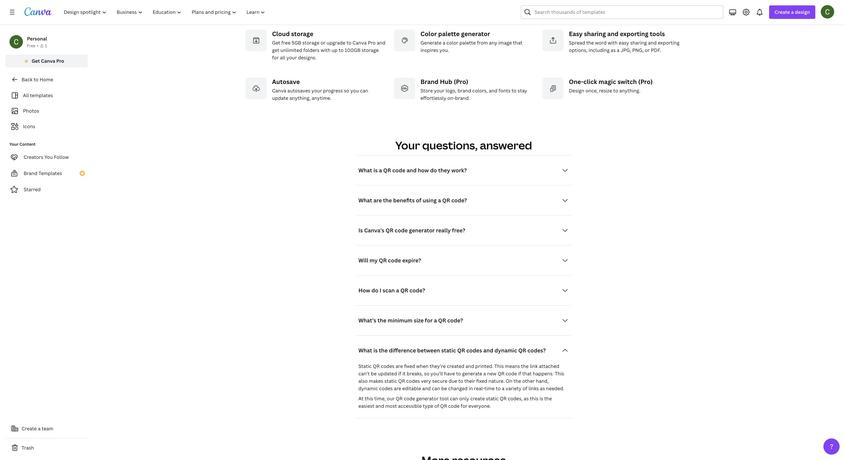 Task type: locate. For each thing, give the bounding box(es) containing it.
static inside the at this time, our qr code generator tool can only create static qr codes, as this is the easiest and most accessible type of qr code for everyone.
[[486, 396, 499, 402]]

1 horizontal spatial get
[[272, 39, 280, 46]]

1 vertical spatial this
[[555, 371, 564, 377]]

links
[[529, 385, 539, 392]]

1 vertical spatial is
[[374, 347, 378, 354]]

to inside the one-click magic switch (pro) design once, resize to anything.
[[614, 87, 619, 94]]

generator inside color palette generator generate a color palette from any image that inspires you.
[[461, 30, 490, 38]]

2 (pro) from the left
[[639, 78, 653, 86]]

your up "what is a qr code and how do they work?"
[[396, 138, 420, 153]]

1 vertical spatial get
[[32, 58, 40, 64]]

top level navigation element
[[59, 5, 271, 19]]

with inside cloud storage get free 5gb storage or upgrade to canva pro and get unlimited folders with up to 100gb storage for all your designs.
[[321, 47, 331, 53]]

to down created
[[456, 371, 461, 377]]

with
[[608, 39, 618, 46], [321, 47, 331, 53]]

sharing up word
[[584, 30, 606, 38]]

(pro)
[[454, 78, 469, 86], [639, 78, 653, 86]]

palette up color
[[438, 30, 460, 38]]

free
[[27, 43, 36, 49]]

create left team
[[22, 426, 37, 432]]

update
[[272, 95, 288, 101]]

2 vertical spatial are
[[394, 385, 401, 392]]

1 horizontal spatial create
[[775, 9, 790, 15]]

brand
[[458, 87, 471, 94]]

dynamic down also
[[359, 385, 378, 392]]

can right "tool"
[[450, 396, 458, 402]]

your up the effortlessly
[[434, 87, 445, 94]]

1 horizontal spatial be
[[442, 385, 447, 392]]

1 vertical spatial do
[[372, 287, 379, 294]]

0 vertical spatial brand
[[421, 78, 439, 86]]

1 horizontal spatial (pro)
[[639, 78, 653, 86]]

canva up '100gb'
[[353, 39, 367, 46]]

1 vertical spatial or
[[645, 47, 650, 53]]

3 what from the top
[[359, 347, 372, 354]]

with left 'easy'
[[608, 39, 618, 46]]

what for what is a qr code and how do they work?
[[359, 167, 372, 174]]

1 what from the top
[[359, 167, 372, 174]]

is inside dropdown button
[[374, 167, 378, 174]]

or inside cloud storage get free 5gb storage or upgrade to canva pro and get unlimited folders with up to 100gb storage for all your designs.
[[321, 39, 326, 46]]

2 vertical spatial generator
[[416, 396, 439, 402]]

create left design on the right top
[[775, 9, 790, 15]]

code? up what is the difference between static qr codes and dynamic qr codes? at the bottom of page
[[448, 317, 463, 324]]

code up accessible
[[404, 396, 415, 402]]

and inside dropdown button
[[407, 167, 417, 174]]

do left i at the bottom of the page
[[372, 287, 379, 294]]

stay
[[518, 87, 528, 94]]

upgrade
[[327, 39, 346, 46]]

as inside easy sharing and exporting tools spread the word with easy sharing and exporting options, including as a jpg, png, or pdf.
[[611, 47, 616, 53]]

can down secure
[[432, 385, 440, 392]]

all
[[280, 54, 285, 61]]

options,
[[569, 47, 588, 53]]

is for the
[[374, 347, 378, 354]]

2 horizontal spatial your
[[434, 87, 445, 94]]

0 vertical spatial fixed
[[404, 363, 415, 370]]

generator left really
[[409, 227, 435, 234]]

most
[[386, 403, 397, 409]]

so up very
[[424, 371, 430, 377]]

get
[[272, 39, 280, 46], [32, 58, 40, 64]]

you
[[351, 87, 359, 94]]

0 horizontal spatial brand
[[24, 170, 37, 177]]

can
[[360, 87, 368, 94], [432, 385, 440, 392], [450, 396, 458, 402]]

0 vertical spatial static
[[442, 347, 456, 354]]

2 vertical spatial for
[[461, 403, 468, 409]]

1 horizontal spatial your
[[312, 87, 322, 94]]

starred link
[[5, 183, 88, 196]]

2 vertical spatial canva
[[272, 87, 286, 94]]

get up get
[[272, 39, 280, 46]]

1 vertical spatial dynamic
[[359, 385, 378, 392]]

0 vertical spatial with
[[608, 39, 618, 46]]

1 vertical spatial create
[[22, 426, 37, 432]]

and left fonts
[[489, 87, 498, 94]]

0 horizontal spatial of
[[416, 197, 422, 204]]

what
[[359, 167, 372, 174], [359, 197, 372, 204], [359, 347, 372, 354]]

code down means
[[506, 371, 517, 377]]

0 horizontal spatial get
[[32, 58, 40, 64]]

the inside the at this time, our qr code generator tool can only create static qr codes, as this is the easiest and most accessible type of qr code for everyone.
[[545, 396, 552, 402]]

is canva's qr code generator really free? button
[[356, 224, 572, 237]]

1 horizontal spatial or
[[645, 47, 650, 53]]

code inside is canva's qr code generator really free? dropdown button
[[395, 227, 408, 234]]

that inside static qr codes are fixed when they're created and printed. this means the link attached can't be updated if it breaks, so you'll have to generate a new qr code if that happens. this also makes static qr codes very secure due to their fixed nature. on the other hand, dynamic codes are editable and can be changed in real-time to a variety of links as needed.
[[523, 371, 532, 377]]

1 this from the left
[[365, 396, 373, 402]]

updated
[[378, 371, 397, 377]]

including
[[589, 47, 610, 53]]

are inside dropdown button
[[374, 197, 382, 204]]

palette left the from
[[460, 39, 476, 46]]

1 horizontal spatial brand
[[421, 78, 439, 86]]

the right what's
[[378, 317, 387, 324]]

brand
[[421, 78, 439, 86], [24, 170, 37, 177]]

canva down 1
[[41, 58, 55, 64]]

what for what is the difference between static qr codes and dynamic qr codes?
[[359, 347, 372, 354]]

code? right scan
[[410, 287, 425, 294]]

be up makes
[[371, 371, 377, 377]]

new
[[487, 371, 497, 377]]

dynamic inside static qr codes are fixed when they're created and printed. this means the link attached can't be updated if it breaks, so you'll have to generate a new qr code if that happens. this also makes static qr codes very secure due to their fixed nature. on the other hand, dynamic codes are editable and can be changed in real-time to a variety of links as needed.
[[359, 385, 378, 392]]

free •
[[27, 43, 38, 49]]

scan
[[383, 287, 395, 294]]

0 horizontal spatial static
[[385, 378, 397, 384]]

0 horizontal spatial with
[[321, 47, 331, 53]]

get canva pro
[[32, 58, 64, 64]]

0 vertical spatial or
[[321, 39, 326, 46]]

1 horizontal spatial can
[[432, 385, 440, 392]]

1
[[45, 43, 47, 49]]

get down •
[[32, 58, 40, 64]]

static up created
[[442, 347, 456, 354]]

1 vertical spatial for
[[425, 317, 433, 324]]

1 vertical spatial can
[[432, 385, 440, 392]]

create inside dropdown button
[[775, 9, 790, 15]]

image
[[499, 39, 512, 46]]

1 vertical spatial that
[[523, 371, 532, 377]]

0 vertical spatial are
[[374, 197, 382, 204]]

code? right the using
[[452, 197, 467, 204]]

0 vertical spatial exporting
[[620, 30, 649, 38]]

create a design
[[775, 9, 810, 15]]

for
[[272, 54, 279, 61], [425, 317, 433, 324], [461, 403, 468, 409]]

storage
[[291, 30, 314, 38], [303, 39, 320, 46], [362, 47, 379, 53]]

(pro) up brand
[[454, 78, 469, 86]]

you.
[[440, 47, 449, 53]]

how do i scan a qr code? button
[[356, 284, 572, 297]]

is canva's qr code generator really free?
[[359, 227, 466, 234]]

static down time
[[486, 396, 499, 402]]

to right the 'resize'
[[614, 87, 619, 94]]

the left word
[[587, 39, 594, 46]]

1 vertical spatial as
[[540, 385, 545, 392]]

0 vertical spatial code?
[[452, 197, 467, 204]]

1 horizontal spatial your
[[396, 138, 420, 153]]

be down secure
[[442, 385, 447, 392]]

pro up back to home link
[[56, 58, 64, 64]]

0 horizontal spatial so
[[344, 87, 349, 94]]

0 vertical spatial this
[[495, 363, 504, 370]]

attached
[[539, 363, 560, 370]]

fixed up breaks,
[[404, 363, 415, 370]]

questions,
[[422, 138, 478, 153]]

anytime.
[[312, 95, 332, 101]]

and up including
[[608, 30, 619, 38]]

brand hub (pro) store your logo, brand colors, and fonts to stay effortlessly on-brand.
[[421, 78, 528, 101]]

canva inside autosave canva autosaves your progress so you can update anything, anytime.
[[272, 87, 286, 94]]

pro left color palette generator image
[[368, 39, 376, 46]]

of down other
[[523, 385, 528, 392]]

this down links
[[530, 396, 539, 402]]

this down attached
[[555, 371, 564, 377]]

the right on
[[514, 378, 521, 384]]

2 horizontal spatial as
[[611, 47, 616, 53]]

for inside dropdown button
[[425, 317, 433, 324]]

what for what are the benefits of using a qr code?
[[359, 197, 372, 204]]

1 vertical spatial of
[[523, 385, 528, 392]]

tools
[[650, 30, 665, 38]]

brand inside 'link'
[[24, 170, 37, 177]]

1 horizontal spatial with
[[608, 39, 618, 46]]

of right type
[[435, 403, 439, 409]]

generator up the from
[[461, 30, 490, 38]]

0 vertical spatial get
[[272, 39, 280, 46]]

2 vertical spatial as
[[524, 396, 529, 402]]

for inside cloud storage get free 5gb storage or upgrade to canva pro and get unlimited folders with up to 100gb storage for all your designs.
[[272, 54, 279, 61]]

you
[[44, 154, 53, 160]]

canva up update
[[272, 87, 286, 94]]

0 horizontal spatial can
[[360, 87, 368, 94]]

0 vertical spatial can
[[360, 87, 368, 94]]

0 vertical spatial dynamic
[[495, 347, 517, 354]]

1 vertical spatial static
[[385, 378, 397, 384]]

1 horizontal spatial pro
[[368, 39, 376, 46]]

exporting down tools at the right top of page
[[658, 39, 680, 46]]

that right 'image'
[[513, 39, 523, 46]]

code
[[393, 167, 406, 174], [395, 227, 408, 234], [388, 257, 401, 264], [506, 371, 517, 377], [404, 396, 415, 402], [449, 403, 460, 409]]

or left upgrade
[[321, 39, 326, 46]]

canva for autosave
[[272, 87, 286, 94]]

dynamic inside dropdown button
[[495, 347, 517, 354]]

1 horizontal spatial dynamic
[[495, 347, 517, 354]]

so left you
[[344, 87, 349, 94]]

0 vertical spatial pro
[[368, 39, 376, 46]]

do right how
[[430, 167, 437, 174]]

as right codes,
[[524, 396, 529, 402]]

color
[[421, 30, 437, 38]]

exporting up 'easy'
[[620, 30, 649, 38]]

can right you
[[360, 87, 368, 94]]

dynamic
[[495, 347, 517, 354], [359, 385, 378, 392]]

of
[[416, 197, 422, 204], [523, 385, 528, 392], [435, 403, 439, 409]]

sharing up 'png,'
[[631, 39, 647, 46]]

trash
[[22, 445, 34, 451]]

1 vertical spatial pro
[[56, 58, 64, 64]]

of inside dropdown button
[[416, 197, 422, 204]]

brand templates link
[[5, 167, 88, 180]]

1 vertical spatial what
[[359, 197, 372, 204]]

0 horizontal spatial as
[[524, 396, 529, 402]]

or inside easy sharing and exporting tools spread the word with easy sharing and exporting options, including as a jpg, png, or pdf.
[[645, 47, 650, 53]]

means
[[505, 363, 520, 370]]

brand inside brand hub (pro) store your logo, brand colors, and fonts to stay effortlessly on-brand.
[[421, 78, 439, 86]]

are left benefits
[[374, 197, 382, 204]]

if down means
[[518, 371, 521, 377]]

pro inside cloud storage get free 5gb storage or upgrade to canva pro and get unlimited folders with up to 100gb storage for all your designs.
[[368, 39, 376, 46]]

0 horizontal spatial or
[[321, 39, 326, 46]]

to down nature.
[[496, 385, 501, 392]]

1 horizontal spatial so
[[424, 371, 430, 377]]

as inside static qr codes are fixed when they're created and printed. this means the link attached can't be updated if it breaks, so you'll have to generate a new qr code if that happens. this also makes static qr codes very secure due to their fixed nature. on the other hand, dynamic codes are editable and can be changed in real-time to a variety of links as needed.
[[540, 385, 545, 392]]

for left all
[[272, 54, 279, 61]]

1 if from the left
[[398, 371, 402, 377]]

and down very
[[422, 385, 431, 392]]

None search field
[[521, 5, 724, 19]]

are
[[374, 197, 382, 204], [396, 363, 403, 370], [394, 385, 401, 392]]

they
[[438, 167, 450, 174]]

expire?
[[403, 257, 421, 264]]

the inside dropdown button
[[378, 317, 387, 324]]

0 vertical spatial of
[[416, 197, 422, 204]]

their
[[465, 378, 475, 384]]

what's the minimum size for a qr code? button
[[356, 314, 572, 327]]

1 horizontal spatial this
[[555, 371, 564, 377]]

your for your questions, answered
[[396, 138, 420, 153]]

1 horizontal spatial static
[[442, 347, 456, 354]]

1 horizontal spatial this
[[530, 396, 539, 402]]

this up 'new'
[[495, 363, 504, 370]]

photos
[[23, 108, 39, 114]]

generator inside dropdown button
[[409, 227, 435, 234]]

0 horizontal spatial for
[[272, 54, 279, 61]]

0 horizontal spatial (pro)
[[454, 78, 469, 86]]

your up anytime.
[[312, 87, 322, 94]]

1 horizontal spatial if
[[518, 371, 521, 377]]

can inside static qr codes are fixed when they're created and printed. this means the link attached can't be updated if it breaks, so you'll have to generate a new qr code if that happens. this also makes static qr codes very secure due to their fixed nature. on the other hand, dynamic codes are editable and can be changed in real-time to a variety of links as needed.
[[432, 385, 440, 392]]

1 horizontal spatial exporting
[[658, 39, 680, 46]]

0 horizontal spatial create
[[22, 426, 37, 432]]

as down hand,
[[540, 385, 545, 392]]

0 vertical spatial that
[[513, 39, 523, 46]]

is inside dropdown button
[[374, 347, 378, 354]]

do
[[430, 167, 437, 174], [372, 287, 379, 294]]

to left "stay"
[[512, 87, 517, 94]]

as left "jpg,"
[[611, 47, 616, 53]]

code left the expire?
[[388, 257, 401, 264]]

for down only
[[461, 403, 468, 409]]

how
[[418, 167, 429, 174]]

with left up
[[321, 47, 331, 53]]

be
[[371, 371, 377, 377], [442, 385, 447, 392]]

and left color palette generator image
[[377, 39, 386, 46]]

and up generate at the right
[[466, 363, 474, 370]]

0 horizontal spatial dynamic
[[359, 385, 378, 392]]

your down unlimited
[[287, 54, 297, 61]]

0 vertical spatial is
[[374, 167, 378, 174]]

if left it
[[398, 371, 402, 377]]

and left how
[[407, 167, 417, 174]]

for right size
[[425, 317, 433, 324]]

are up it
[[396, 363, 403, 370]]

templates
[[39, 170, 62, 177]]

brand up starred
[[24, 170, 37, 177]]

static inside static qr codes are fixed when they're created and printed. this means the link attached can't be updated if it breaks, so you'll have to generate a new qr code if that happens. this also makes static qr codes very secure due to their fixed nature. on the other hand, dynamic codes are editable and can be changed in real-time to a variety of links as needed.
[[385, 378, 397, 384]]

or left pdf. at right top
[[645, 47, 650, 53]]

1 vertical spatial with
[[321, 47, 331, 53]]

a
[[792, 9, 794, 15], [443, 39, 446, 46], [617, 47, 620, 53], [379, 167, 382, 174], [438, 197, 441, 204], [396, 287, 399, 294], [434, 317, 437, 324], [484, 371, 486, 377], [502, 385, 505, 392], [38, 426, 41, 432]]

what's the minimum size for a qr code?
[[359, 317, 463, 324]]

that
[[513, 39, 523, 46], [523, 371, 532, 377]]

a inside easy sharing and exporting tools spread the word with easy sharing and exporting options, including as a jpg, png, or pdf.
[[617, 47, 620, 53]]

1 vertical spatial palette
[[460, 39, 476, 46]]

(pro) up anything.
[[639, 78, 653, 86]]

0 vertical spatial create
[[775, 9, 790, 15]]

2 vertical spatial of
[[435, 403, 439, 409]]

they're
[[430, 363, 446, 370]]

1 vertical spatial fixed
[[477, 378, 488, 384]]

that up other
[[523, 371, 532, 377]]

2 vertical spatial static
[[486, 396, 499, 402]]

your inside cloud storage get free 5gb storage or upgrade to canva pro and get unlimited folders with up to 100gb storage for all your designs.
[[287, 54, 297, 61]]

all templates link
[[9, 89, 84, 102]]

my
[[370, 257, 378, 264]]

on-
[[448, 95, 455, 101]]

the down needed.
[[545, 396, 552, 402]]

0 vertical spatial so
[[344, 87, 349, 94]]

get inside button
[[32, 58, 40, 64]]

your left content
[[9, 141, 18, 147]]

and up printed.
[[484, 347, 494, 354]]

0 vertical spatial as
[[611, 47, 616, 53]]

0 horizontal spatial this
[[365, 396, 373, 402]]

0 vertical spatial for
[[272, 54, 279, 61]]

2 what from the top
[[359, 197, 372, 204]]

2 horizontal spatial can
[[450, 396, 458, 402]]

1 (pro) from the left
[[454, 78, 469, 86]]

free?
[[452, 227, 466, 234]]

pdf.
[[651, 47, 661, 53]]

created
[[447, 363, 465, 370]]

code right canva's
[[395, 227, 408, 234]]

2 horizontal spatial for
[[461, 403, 468, 409]]

generator
[[461, 30, 490, 38], [409, 227, 435, 234], [416, 396, 439, 402]]

also
[[359, 378, 368, 384]]

fixed up real-
[[477, 378, 488, 384]]

1 horizontal spatial as
[[540, 385, 545, 392]]

back to home
[[22, 76, 53, 83]]

2 vertical spatial what
[[359, 347, 372, 354]]

create
[[775, 9, 790, 15], [22, 426, 37, 432]]

will
[[359, 257, 368, 264]]

needed.
[[546, 385, 565, 392]]

your questions, answered
[[396, 138, 532, 153]]

storage up 5gb
[[291, 30, 314, 38]]

0 horizontal spatial exporting
[[620, 30, 649, 38]]

if
[[398, 371, 402, 377], [518, 371, 521, 377]]

static down the updated
[[385, 378, 397, 384]]

of inside the at this time, our qr code generator tool can only create static qr codes, as this is the easiest and most accessible type of qr code for everyone.
[[435, 403, 439, 409]]

0 horizontal spatial your
[[9, 141, 18, 147]]

follow
[[54, 154, 69, 160]]

from
[[477, 39, 488, 46]]

•
[[37, 43, 38, 49]]

size
[[414, 317, 424, 324]]

2 horizontal spatial static
[[486, 396, 499, 402]]

a inside dropdown button
[[438, 197, 441, 204]]

your inside brand hub (pro) store your logo, brand colors, and fonts to stay effortlessly on-brand.
[[434, 87, 445, 94]]

as
[[611, 47, 616, 53], [540, 385, 545, 392], [524, 396, 529, 402]]

canva inside button
[[41, 58, 55, 64]]

and down time,
[[376, 403, 384, 409]]

2 horizontal spatial of
[[523, 385, 528, 392]]

what inside dropdown button
[[359, 167, 372, 174]]

magic
[[599, 78, 617, 86]]

to
[[347, 39, 352, 46], [339, 47, 344, 53], [34, 76, 38, 83], [512, 87, 517, 94], [614, 87, 619, 94], [456, 371, 461, 377], [459, 378, 463, 384], [496, 385, 501, 392]]

the left benefits
[[383, 197, 392, 204]]

fonts
[[499, 87, 511, 94]]

generator up type
[[416, 396, 439, 402]]

create inside button
[[22, 426, 37, 432]]

0 horizontal spatial pro
[[56, 58, 64, 64]]

dynamic up means
[[495, 347, 517, 354]]

5gb
[[292, 39, 301, 46]]

storage right '100gb'
[[362, 47, 379, 53]]

of left the using
[[416, 197, 422, 204]]



Task type: describe. For each thing, give the bounding box(es) containing it.
1 horizontal spatial do
[[430, 167, 437, 174]]

icons
[[23, 123, 35, 130]]

create for create a team
[[22, 426, 37, 432]]

easy
[[569, 30, 583, 38]]

0 horizontal spatial this
[[495, 363, 504, 370]]

get canva pro button
[[5, 55, 88, 68]]

0 vertical spatial palette
[[438, 30, 460, 38]]

easy sharing and exporting tools image
[[542, 30, 564, 51]]

generator inside the at this time, our qr code generator tool can only create static qr codes, as this is the easiest and most accessible type of qr code for everyone.
[[416, 396, 439, 402]]

you'll
[[431, 371, 443, 377]]

christina overa image
[[821, 5, 835, 19]]

easy sharing and exporting tools spread the word with easy sharing and exporting options, including as a jpg, png, or pdf.
[[569, 30, 680, 53]]

click
[[584, 78, 597, 86]]

editable
[[403, 385, 421, 392]]

cloud storage get free 5gb storage or upgrade to canva pro and get unlimited folders with up to 100gb storage for all your designs.
[[272, 30, 386, 61]]

to right due
[[459, 378, 463, 384]]

makes
[[369, 378, 383, 384]]

between
[[417, 347, 440, 354]]

minimum
[[388, 317, 413, 324]]

design
[[795, 9, 810, 15]]

folders
[[304, 47, 320, 53]]

the left link in the right of the page
[[521, 363, 529, 370]]

up
[[332, 47, 338, 53]]

brand.
[[455, 95, 470, 101]]

time,
[[375, 396, 386, 402]]

and inside dropdown button
[[484, 347, 494, 354]]

can inside the at this time, our qr code generator tool can only create static qr codes, as this is the easiest and most accessible type of qr code for everyone.
[[450, 396, 458, 402]]

the inside easy sharing and exporting tools spread the word with easy sharing and exporting options, including as a jpg, png, or pdf.
[[587, 39, 594, 46]]

i
[[380, 287, 382, 294]]

code down "tool"
[[449, 403, 460, 409]]

to up '100gb'
[[347, 39, 352, 46]]

get
[[272, 47, 279, 53]]

real-
[[474, 385, 485, 392]]

your for your content
[[9, 141, 18, 147]]

2 vertical spatial storage
[[362, 47, 379, 53]]

to right back
[[34, 76, 38, 83]]

how do i scan a qr code?
[[359, 287, 425, 294]]

hand,
[[536, 378, 549, 384]]

of inside static qr codes are fixed when they're created and printed. this means the link attached can't be updated if it breaks, so you'll have to generate a new qr code if that happens. this also makes static qr codes very secure due to their fixed nature. on the other hand, dynamic codes are editable and can be changed in real-time to a variety of links as needed.
[[523, 385, 528, 392]]

very
[[421, 378, 431, 384]]

1 vertical spatial be
[[442, 385, 447, 392]]

creators
[[24, 154, 43, 160]]

anything,
[[290, 95, 311, 101]]

using
[[423, 197, 437, 204]]

so inside static qr codes are fixed when they're created and printed. this means the link attached can't be updated if it breaks, so you'll have to generate a new qr code if that happens. this also makes static qr codes very secure due to their fixed nature. on the other hand, dynamic codes are editable and can be changed in real-time to a variety of links as needed.
[[424, 371, 430, 377]]

link
[[530, 363, 538, 370]]

on
[[506, 378, 513, 384]]

really
[[436, 227, 451, 234]]

get inside cloud storage get free 5gb storage or upgrade to canva pro and get unlimited folders with up to 100gb storage for all your designs.
[[272, 39, 280, 46]]

your inside autosave canva autosaves your progress so you can update anything, anytime.
[[312, 87, 322, 94]]

free
[[282, 39, 291, 46]]

a inside color palette generator generate a color palette from any image that inspires you.
[[443, 39, 446, 46]]

canva inside cloud storage get free 5gb storage or upgrade to canva pro and get unlimited folders with up to 100gb storage for all your designs.
[[353, 39, 367, 46]]

0 vertical spatial sharing
[[584, 30, 606, 38]]

is for a
[[374, 167, 378, 174]]

1 horizontal spatial sharing
[[631, 39, 647, 46]]

content
[[19, 141, 36, 147]]

100gb
[[345, 47, 361, 53]]

static inside dropdown button
[[442, 347, 456, 354]]

difference
[[389, 347, 416, 354]]

canva for get
[[41, 58, 55, 64]]

codes up the updated
[[381, 363, 395, 370]]

and up pdf. at right top
[[648, 39, 657, 46]]

autosave image
[[245, 78, 267, 99]]

variety
[[506, 385, 522, 392]]

what is the difference between static qr codes and dynamic qr codes? button
[[356, 344, 572, 357]]

to right up
[[339, 47, 344, 53]]

and inside the at this time, our qr code generator tool can only create static qr codes, as this is the easiest and most accessible type of qr code for everyone.
[[376, 403, 384, 409]]

1 vertical spatial exporting
[[658, 39, 680, 46]]

brand for templates
[[24, 170, 37, 177]]

that inside color palette generator generate a color palette from any image that inspires you.
[[513, 39, 523, 46]]

as inside the at this time, our qr code generator tool can only create static qr codes, as this is the easiest and most accessible type of qr code for everyone.
[[524, 396, 529, 402]]

word
[[595, 39, 607, 46]]

2 this from the left
[[530, 396, 539, 402]]

cloud storage image
[[245, 30, 267, 51]]

generate
[[421, 39, 442, 46]]

brand hub (pro) image
[[394, 78, 415, 99]]

back to home link
[[5, 73, 88, 86]]

static qr codes are fixed when they're created and printed. this means the link attached can't be updated if it breaks, so you'll have to generate a new qr code if that happens. this also makes static qr codes very secure due to their fixed nature. on the other hand, dynamic codes are editable and can be changed in real-time to a variety of links as needed.
[[359, 363, 565, 392]]

code inside will my qr code expire? 'dropdown button'
[[388, 257, 401, 264]]

can't
[[359, 371, 370, 377]]

creators you follow link
[[5, 151, 88, 164]]

design
[[569, 87, 585, 94]]

brand for hub
[[421, 78, 439, 86]]

will my qr code expire?
[[359, 257, 421, 264]]

and inside brand hub (pro) store your logo, brand colors, and fonts to stay effortlessly on-brand.
[[489, 87, 498, 94]]

have
[[444, 371, 455, 377]]

for inside the at this time, our qr code generator tool can only create static qr codes, as this is the easiest and most accessible type of qr code for everyone.
[[461, 403, 468, 409]]

code? inside dropdown button
[[452, 197, 467, 204]]

nature.
[[489, 378, 505, 384]]

one-click magic switch (pro) image
[[542, 78, 564, 99]]

it
[[403, 371, 406, 377]]

autosave canva autosaves your progress so you can update anything, anytime.
[[272, 78, 368, 101]]

what are the benefits of using a qr code?
[[359, 197, 467, 204]]

code inside what is a qr code and how do they work? dropdown button
[[393, 167, 406, 174]]

0 vertical spatial storage
[[291, 30, 314, 38]]

1 vertical spatial code?
[[410, 287, 425, 294]]

Search search field
[[535, 6, 719, 19]]

a inside button
[[38, 426, 41, 432]]

once,
[[586, 87, 598, 94]]

color palette generator image
[[394, 30, 415, 51]]

everyone.
[[469, 403, 491, 409]]

so inside autosave canva autosaves your progress so you can update anything, anytime.
[[344, 87, 349, 94]]

autosaves
[[288, 87, 311, 94]]

codes inside dropdown button
[[467, 347, 482, 354]]

only
[[460, 396, 469, 402]]

progress
[[323, 87, 343, 94]]

accessible
[[398, 403, 422, 409]]

how
[[359, 287, 370, 294]]

0 horizontal spatial fixed
[[404, 363, 415, 370]]

0 horizontal spatial do
[[372, 287, 379, 294]]

1 horizontal spatial fixed
[[477, 378, 488, 384]]

color palette generator generate a color palette from any image that inspires you.
[[421, 30, 523, 53]]

generate
[[462, 371, 482, 377]]

to inside brand hub (pro) store your logo, brand colors, and fonts to stay effortlessly on-brand.
[[512, 87, 517, 94]]

will my qr code expire? button
[[356, 254, 572, 267]]

one-
[[569, 78, 584, 86]]

at this time, our qr code generator tool can only create static qr codes, as this is the easiest and most accessible type of qr code for everyone.
[[359, 396, 552, 409]]

autosave
[[272, 78, 300, 86]]

codes up the editable
[[406, 378, 420, 384]]

qr inside 'dropdown button'
[[379, 257, 387, 264]]

pro inside button
[[56, 58, 64, 64]]

at
[[359, 396, 364, 402]]

and inside cloud storage get free 5gb storage or upgrade to canva pro and get unlimited folders with up to 100gb storage for all your designs.
[[377, 39, 386, 46]]

2 vertical spatial code?
[[448, 317, 463, 324]]

effortlessly
[[421, 95, 447, 101]]

resize
[[599, 87, 613, 94]]

type
[[423, 403, 433, 409]]

creators you follow
[[24, 154, 69, 160]]

designs.
[[298, 54, 317, 61]]

(pro) inside the one-click magic switch (pro) design once, resize to anything.
[[639, 78, 653, 86]]

codes up our
[[379, 385, 393, 392]]

with inside easy sharing and exporting tools spread the word with easy sharing and exporting options, including as a jpg, png, or pdf.
[[608, 39, 618, 46]]

when
[[416, 363, 429, 370]]

hub
[[440, 78, 453, 86]]

templates
[[30, 92, 53, 99]]

1 vertical spatial are
[[396, 363, 403, 370]]

colors,
[[473, 87, 488, 94]]

create a team
[[22, 426, 53, 432]]

icons link
[[9, 120, 84, 133]]

is inside the at this time, our qr code generator tool can only create static qr codes, as this is the easiest and most accessible type of qr code for everyone.
[[540, 396, 543, 402]]

cloud
[[272, 30, 290, 38]]

one-click magic switch (pro) design once, resize to anything.
[[569, 78, 653, 94]]

(pro) inside brand hub (pro) store your logo, brand colors, and fonts to stay effortlessly on-brand.
[[454, 78, 469, 86]]

code inside static qr codes are fixed when they're created and printed. this means the link attached can't be updated if it breaks, so you'll have to generate a new qr code if that happens. this also makes static qr codes very secure due to their fixed nature. on the other hand, dynamic codes are editable and can be changed in real-time to a variety of links as needed.
[[506, 371, 517, 377]]

1 vertical spatial storage
[[303, 39, 320, 46]]

photos link
[[9, 105, 84, 117]]

2 if from the left
[[518, 371, 521, 377]]

create for create a design
[[775, 9, 790, 15]]

the left difference
[[379, 347, 388, 354]]

create
[[471, 396, 485, 402]]

0 horizontal spatial be
[[371, 371, 377, 377]]

can inside autosave canva autosaves your progress so you can update anything, anytime.
[[360, 87, 368, 94]]

all
[[23, 92, 29, 99]]



Task type: vqa. For each thing, say whether or not it's contained in the screenshot.
really
yes



